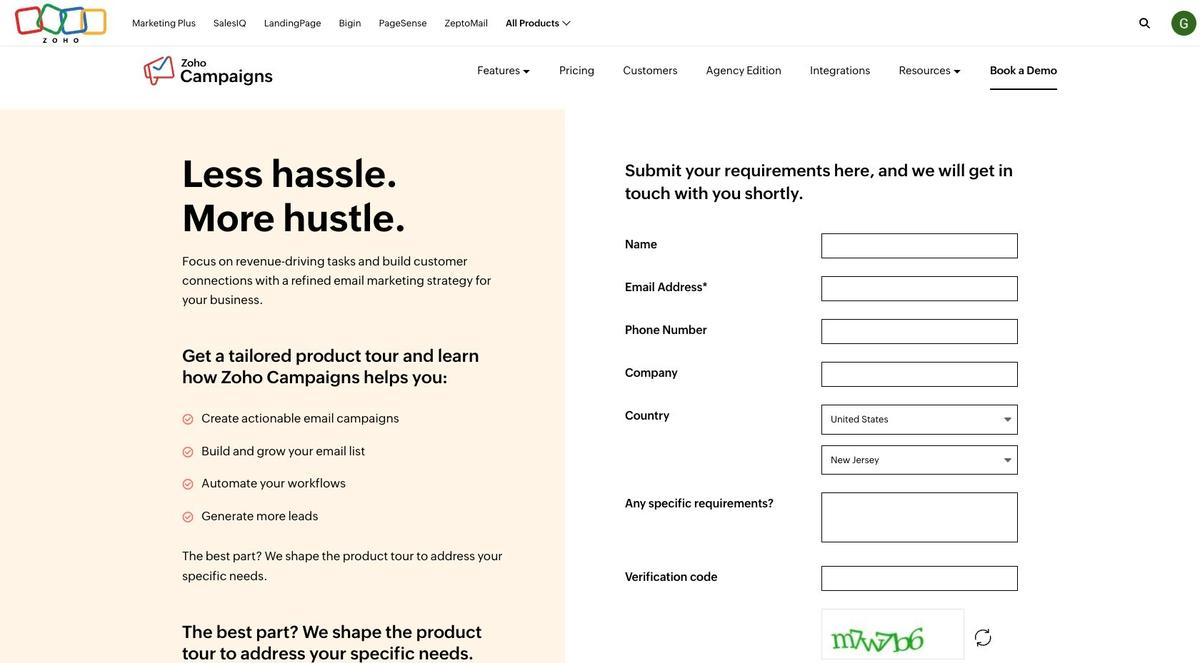 Task type: vqa. For each thing, say whether or not it's contained in the screenshot.
text field
yes



Task type: describe. For each thing, give the bounding box(es) containing it.
zoho campaigns logo image
[[143, 55, 273, 86]]



Task type: locate. For each thing, give the bounding box(es) containing it.
None text field
[[821, 234, 1018, 259], [821, 320, 1018, 345], [821, 566, 1018, 591], [821, 234, 1018, 259], [821, 320, 1018, 345], [821, 566, 1018, 591]]

None text field
[[821, 277, 1018, 302], [821, 362, 1018, 387], [821, 493, 1018, 543], [821, 277, 1018, 302], [821, 362, 1018, 387], [821, 493, 1018, 543]]

gary orlando image
[[1171, 11, 1196, 36]]



